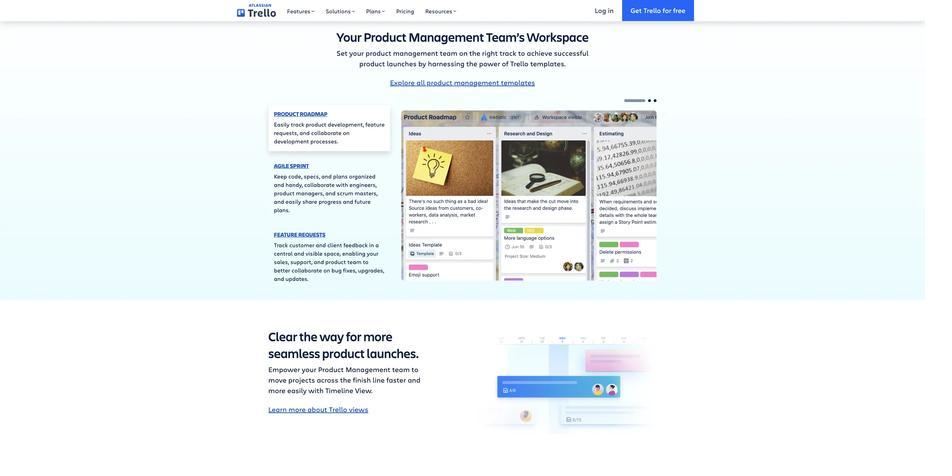 Task type: locate. For each thing, give the bounding box(es) containing it.
learn
[[269, 405, 287, 414]]

agile
[[274, 162, 289, 170]]

1 horizontal spatial team
[[392, 365, 410, 374]]

1 vertical spatial easily
[[287, 386, 307, 395]]

2 vertical spatial to
[[412, 365, 419, 374]]

across
[[317, 375, 339, 385]]

your
[[337, 28, 362, 45]]

harnessing
[[428, 59, 465, 68]]

1 vertical spatial your
[[367, 250, 379, 257]]

central
[[274, 250, 293, 257]]

2 horizontal spatial your
[[367, 250, 379, 257]]

and right faster
[[408, 375, 421, 385]]

feature
[[274, 231, 298, 238]]

with inside clear the way for more seamless product launches. empower your product management team to move projects across the finish line faster and more easily with timeline view.
[[309, 386, 324, 395]]

collaborate up processes.
[[311, 129, 342, 136]]

1 vertical spatial management
[[454, 78, 499, 87]]

in left a
[[369, 241, 374, 249]]

0 horizontal spatial management
[[346, 365, 391, 374]]

0 horizontal spatial product
[[318, 365, 344, 374]]

set
[[337, 48, 348, 58]]

and up development
[[300, 129, 310, 136]]

0 vertical spatial track
[[500, 48, 517, 58]]

1 vertical spatial to
[[363, 258, 369, 265]]

organized
[[349, 172, 376, 180]]

your
[[350, 48, 364, 58], [367, 250, 379, 257], [302, 365, 317, 374]]

product up across
[[322, 345, 365, 361]]

with inside 'agile sprint keep code, specs, and plans organized and handy, collaborate with engineers, product managers, and scrum masters, and easily share progress and future plans.'
[[336, 181, 348, 188]]

to inside your product management team's workspace set your product management team on the right track to achieve successful product launches by harnessing the power of trello templates.
[[518, 48, 525, 58]]

product
[[366, 48, 392, 58], [360, 59, 385, 68], [427, 78, 453, 87], [306, 120, 327, 128], [274, 189, 295, 197], [326, 258, 346, 265], [322, 345, 365, 361]]

1 vertical spatial product
[[318, 365, 344, 374]]

0 vertical spatial for
[[663, 6, 672, 15]]

in
[[608, 6, 614, 15], [369, 241, 374, 249]]

your inside clear the way for more seamless product launches. empower your product management team to move projects across the finish line faster and more easily with timeline view.
[[302, 365, 317, 374]]

1 horizontal spatial with
[[336, 181, 348, 188]]

agile sprint keep code, specs, and plans organized and handy, collaborate with engineers, product managers, and scrum masters, and easily share progress and future plans.
[[274, 162, 378, 213]]

team up faster
[[392, 365, 410, 374]]

plans
[[333, 172, 348, 180]]

with down across
[[309, 386, 324, 395]]

achieve
[[527, 48, 553, 58]]

to left 'achieve'
[[518, 48, 525, 58]]

learn more about trello views link
[[269, 405, 369, 414]]

about
[[308, 405, 327, 414]]

collaborate down the support,
[[292, 266, 322, 274]]

1 horizontal spatial to
[[412, 365, 419, 374]]

for
[[663, 6, 672, 15], [346, 328, 362, 345]]

way
[[320, 328, 344, 345]]

to up upgrades,
[[363, 258, 369, 265]]

product down handy,
[[274, 189, 295, 197]]

0 horizontal spatial your
[[302, 365, 317, 374]]

trello
[[644, 6, 661, 15], [511, 59, 529, 68], [329, 405, 347, 414]]

to inside clear the way for more seamless product launches. empower your product management team to move projects across the finish line faster and more easily with timeline view.
[[412, 365, 419, 374]]

views
[[349, 405, 369, 414]]

management
[[393, 48, 438, 58], [454, 78, 499, 87]]

power
[[479, 59, 500, 68]]

with
[[336, 181, 348, 188], [309, 386, 324, 395]]

easily down projects
[[287, 386, 307, 395]]

1 horizontal spatial your
[[350, 48, 364, 58]]

2 vertical spatial trello
[[329, 405, 347, 414]]

0 horizontal spatial to
[[363, 258, 369, 265]]

get trello for free link
[[622, 0, 694, 21]]

2 vertical spatial team
[[392, 365, 410, 374]]

collaborate down specs,
[[304, 181, 335, 188]]

1 horizontal spatial product
[[364, 28, 407, 45]]

customer
[[290, 241, 315, 249]]

get
[[631, 6, 642, 15]]

line
[[373, 375, 385, 385]]

development
[[274, 137, 309, 145]]

explore
[[390, 78, 415, 87]]

2 horizontal spatial trello
[[644, 6, 661, 15]]

management inside your product management team's workspace set your product management team on the right track to achieve successful product launches by harnessing the power of trello templates.
[[393, 48, 438, 58]]

finish
[[353, 375, 371, 385]]

for left free
[[663, 6, 672, 15]]

2 vertical spatial on
[[324, 266, 330, 274]]

product roadmap easily track product development, feature requests, and collaborate on development processes.
[[274, 110, 385, 145]]

1 vertical spatial team
[[348, 258, 362, 265]]

0 vertical spatial management
[[409, 28, 484, 45]]

0 vertical spatial to
[[518, 48, 525, 58]]

requests
[[299, 231, 326, 238]]

2 vertical spatial your
[[302, 365, 317, 374]]

collaborate inside product roadmap easily track product development, feature requests, and collaborate on development processes.
[[311, 129, 342, 136]]

0 horizontal spatial in
[[369, 241, 374, 249]]

2 horizontal spatial more
[[364, 328, 393, 345]]

progress
[[319, 198, 342, 205]]

on down development,
[[343, 129, 350, 136]]

trello down timeline
[[329, 405, 347, 414]]

0 vertical spatial collaborate
[[311, 129, 342, 136]]

keep
[[274, 172, 287, 180]]

upgrades,
[[358, 266, 384, 274]]

0 vertical spatial with
[[336, 181, 348, 188]]

to inside the "feature requests track customer and client feedback in a central and visible space, enabling your sales, support, and product team to better collaborate on bug fixes, upgrades, and updates."
[[363, 258, 369, 265]]

your inside the "feature requests track customer and client feedback in a central and visible space, enabling your sales, support, and product team to better collaborate on bug fixes, upgrades, and updates."
[[367, 250, 379, 257]]

more
[[364, 328, 393, 345], [269, 386, 286, 395], [289, 405, 306, 414]]

your right the set
[[350, 48, 364, 58]]

1 vertical spatial for
[[346, 328, 362, 345]]

the up timeline
[[340, 375, 351, 385]]

1 vertical spatial with
[[309, 386, 324, 395]]

for right way
[[346, 328, 362, 345]]

for inside clear the way for more seamless product launches. empower your product management team to move projects across the finish line faster and more easily with timeline view.
[[346, 328, 362, 345]]

management up finish
[[346, 365, 391, 374]]

management down power
[[454, 78, 499, 87]]

0 vertical spatial your
[[350, 48, 364, 58]]

2 horizontal spatial on
[[459, 48, 468, 58]]

easily inside clear the way for more seamless product launches. empower your product management team to move projects across the finish line faster and more easily with timeline view.
[[287, 386, 307, 395]]

0 vertical spatial trello
[[644, 6, 661, 15]]

team inside your product management team's workspace set your product management team on the right track to achieve successful product launches by harnessing the power of trello templates.
[[440, 48, 458, 58]]

trello right of
[[511, 59, 529, 68]]

track up of
[[500, 48, 517, 58]]

sprint
[[290, 162, 309, 170]]

product up bug
[[326, 258, 346, 265]]

the left right
[[470, 48, 481, 58]]

0 vertical spatial product
[[364, 28, 407, 45]]

1 vertical spatial management
[[346, 365, 391, 374]]

on left bug
[[324, 266, 330, 274]]

product up across
[[318, 365, 344, 374]]

and inside clear the way for more seamless product launches. empower your product management team to move projects across the finish line faster and more easily with timeline view.
[[408, 375, 421, 385]]

0 vertical spatial team
[[440, 48, 458, 58]]

specs,
[[304, 172, 320, 180]]

0 vertical spatial management
[[393, 48, 438, 58]]

1 horizontal spatial track
[[500, 48, 517, 58]]

1 horizontal spatial more
[[289, 405, 306, 414]]

product inside your product management team's workspace set your product management team on the right track to achieve successful product launches by harnessing the power of trello templates.
[[364, 28, 407, 45]]

collaborate inside the "feature requests track customer and client feedback in a central and visible space, enabling your sales, support, and product team to better collaborate on bug fixes, upgrades, and updates."
[[292, 266, 322, 274]]

in right log
[[608, 6, 614, 15]]

projects
[[288, 375, 315, 385]]

0 horizontal spatial with
[[309, 386, 324, 395]]

resources button
[[420, 0, 462, 21]]

1 horizontal spatial management
[[409, 28, 484, 45]]

trello inside your product management team's workspace set your product management team on the right track to achieve successful product launches by harnessing the power of trello templates.
[[511, 59, 529, 68]]

to down launches.
[[412, 365, 419, 374]]

and down scrum on the top left of page
[[343, 198, 353, 205]]

on
[[459, 48, 468, 58], [343, 129, 350, 136], [324, 266, 330, 274]]

fixes,
[[343, 266, 357, 274]]

management down resources dropdown button
[[409, 28, 484, 45]]

your down a
[[367, 250, 379, 257]]

0 horizontal spatial track
[[291, 120, 305, 128]]

to
[[518, 48, 525, 58], [363, 258, 369, 265], [412, 365, 419, 374]]

2 horizontal spatial to
[[518, 48, 525, 58]]

0 horizontal spatial on
[[324, 266, 330, 274]]

your up projects
[[302, 365, 317, 374]]

0 vertical spatial on
[[459, 48, 468, 58]]

empower
[[269, 365, 300, 374]]

track
[[500, 48, 517, 58], [291, 120, 305, 128]]

0 horizontal spatial management
[[393, 48, 438, 58]]

track down product roadmap 'link'
[[291, 120, 305, 128]]

on inside product roadmap easily track product development, feature requests, and collaborate on development processes.
[[343, 129, 350, 136]]

1 vertical spatial trello
[[511, 59, 529, 68]]

on inside your product management team's workspace set your product management team on the right track to achieve successful product launches by harnessing the power of trello templates.
[[459, 48, 468, 58]]

scrum
[[337, 189, 353, 197]]

0 horizontal spatial more
[[269, 386, 286, 395]]

feature requests track customer and client feedback in a central and visible space, enabling your sales, support, and product team to better collaborate on bug fixes, upgrades, and updates.
[[274, 231, 384, 282]]

0 vertical spatial easily
[[286, 198, 301, 205]]

1 vertical spatial collaborate
[[304, 181, 335, 188]]

team
[[440, 48, 458, 58], [348, 258, 362, 265], [392, 365, 410, 374]]

0 horizontal spatial team
[[348, 258, 362, 265]]

product down roadmap
[[306, 120, 327, 128]]

1 vertical spatial on
[[343, 129, 350, 136]]

product down plans dropdown button
[[364, 28, 407, 45]]

team down enabling
[[348, 258, 362, 265]]

and up the support,
[[294, 250, 304, 257]]

1 vertical spatial more
[[269, 386, 286, 395]]

team up harnessing
[[440, 48, 458, 58]]

and inside product roadmap easily track product development, feature requests, and collaborate on development processes.
[[300, 129, 310, 136]]

and left 'plans'
[[322, 172, 332, 180]]

on up harnessing
[[459, 48, 468, 58]]

1 horizontal spatial for
[[663, 6, 672, 15]]

1 horizontal spatial trello
[[511, 59, 529, 68]]

2 vertical spatial collaborate
[[292, 266, 322, 274]]

1 horizontal spatial on
[[343, 129, 350, 136]]

0 horizontal spatial for
[[346, 328, 362, 345]]

trello right get
[[644, 6, 661, 15]]

plans.
[[274, 206, 290, 213]]

easily up plans.
[[286, 198, 301, 205]]

management up by
[[393, 48, 438, 58]]

collaborate
[[311, 129, 342, 136], [304, 181, 335, 188], [292, 266, 322, 274]]

learn more about trello views
[[269, 405, 369, 414]]

feedback
[[344, 241, 368, 249]]

pricing link
[[391, 0, 420, 21]]

2 horizontal spatial team
[[440, 48, 458, 58]]

1 vertical spatial track
[[291, 120, 305, 128]]

on inside the "feature requests track customer and client feedback in a central and visible space, enabling your sales, support, and product team to better collaborate on bug fixes, upgrades, and updates."
[[324, 266, 330, 274]]

easily inside 'agile sprint keep code, specs, and plans organized and handy, collaborate with engineers, product managers, and scrum masters, and easily share progress and future plans.'
[[286, 198, 301, 205]]

with down 'plans'
[[336, 181, 348, 188]]

team's
[[486, 28, 525, 45]]

1 vertical spatial in
[[369, 241, 374, 249]]

0 vertical spatial in
[[608, 6, 614, 15]]

plans
[[366, 7, 381, 15]]



Task type: vqa. For each thing, say whether or not it's contained in the screenshot.
Back to home image
no



Task type: describe. For each thing, give the bounding box(es) containing it.
log in
[[595, 6, 614, 15]]

log in link
[[587, 0, 622, 21]]

clear
[[269, 328, 297, 345]]

for inside 'link'
[[663, 6, 672, 15]]

sales,
[[274, 258, 289, 265]]

team inside clear the way for more seamless product launches. empower your product management team to move projects across the finish line faster and more easily with timeline view.
[[392, 365, 410, 374]]

management inside clear the way for more seamless product launches. empower your product management team to move projects across the finish line faster and more easily with timeline view.
[[346, 365, 391, 374]]

and down "better"
[[274, 275, 284, 282]]

support,
[[291, 258, 313, 265]]

your inside your product management team's workspace set your product management team on the right track to achieve successful product launches by harnessing the power of trello templates.
[[350, 48, 364, 58]]

get trello for free
[[631, 6, 686, 15]]

1 horizontal spatial management
[[454, 78, 499, 87]]

move
[[269, 375, 287, 385]]

2 vertical spatial more
[[289, 405, 306, 414]]

product inside product roadmap easily track product development, feature requests, and collaborate on development processes.
[[306, 120, 327, 128]]

launches
[[387, 59, 417, 68]]

enabling
[[342, 250, 366, 257]]

solutions
[[326, 7, 351, 15]]

log
[[595, 6, 607, 15]]

resources
[[426, 7, 453, 15]]

free
[[674, 6, 686, 15]]

requests,
[[274, 129, 298, 136]]

0 horizontal spatial trello
[[329, 405, 347, 414]]

track inside your product management team's workspace set your product management team on the right track to achieve successful product launches by harnessing the power of trello templates.
[[500, 48, 517, 58]]

roadmap
[[300, 110, 328, 118]]

faster
[[387, 375, 406, 385]]

your product management team's workspace set your product management team on the right track to achieve successful product launches by harnessing the power of trello templates.
[[337, 28, 589, 68]]

a
[[376, 241, 379, 249]]

explore all product management templates link
[[390, 78, 535, 87]]

templates
[[501, 78, 535, 87]]

code,
[[289, 172, 303, 180]]

solutions button
[[320, 0, 361, 21]]

and up 'progress'
[[326, 189, 336, 197]]

product up launches
[[366, 48, 392, 58]]

updates.
[[286, 275, 309, 282]]

feature requests link
[[274, 231, 326, 238]]

and up plans.
[[274, 198, 284, 205]]

of
[[502, 59, 509, 68]]

bug
[[332, 266, 342, 274]]

handy,
[[286, 181, 303, 188]]

space,
[[324, 250, 341, 257]]

workspace
[[527, 28, 589, 45]]

track
[[274, 241, 288, 249]]

the left power
[[467, 59, 478, 68]]

1 horizontal spatial in
[[608, 6, 614, 15]]

right
[[482, 48, 498, 58]]

client
[[328, 241, 342, 249]]

timeline
[[326, 386, 354, 395]]

product inside the "feature requests track customer and client feedback in a central and visible space, enabling your sales, support, and product team to better collaborate on bug fixes, upgrades, and updates."
[[326, 258, 346, 265]]

future
[[355, 198, 371, 205]]

launches.
[[367, 345, 419, 361]]

management inside your product management team's workspace set your product management team on the right track to achieve successful product launches by harnessing the power of trello templates.
[[409, 28, 484, 45]]

and down keep on the left of the page
[[274, 181, 284, 188]]

view.
[[355, 386, 373, 395]]

successful
[[554, 48, 589, 58]]

product inside clear the way for more seamless product launches. empower your product management team to move projects across the finish line faster and more easily with timeline view.
[[318, 365, 344, 374]]

product roadmap link
[[274, 110, 328, 118]]

features
[[287, 7, 311, 15]]

pricing
[[396, 7, 414, 15]]

team inside the "feature requests track customer and client feedback in a central and visible space, enabling your sales, support, and product team to better collaborate on bug fixes, upgrades, and updates."
[[348, 258, 362, 265]]

plans button
[[361, 0, 391, 21]]

agile sprint link
[[274, 162, 309, 170]]

explore all product management templates
[[390, 78, 535, 87]]

0 vertical spatial more
[[364, 328, 393, 345]]

by
[[419, 59, 426, 68]]

share
[[303, 198, 317, 205]]

and down visible
[[314, 258, 324, 265]]

collaborate inside 'agile sprint keep code, specs, and plans organized and handy, collaborate with engineers, product managers, and scrum masters, and easily share progress and future plans.'
[[304, 181, 335, 188]]

an illustration showing timeline view. image
[[468, 328, 657, 434]]

trello inside 'link'
[[644, 6, 661, 15]]

seamless
[[269, 345, 320, 361]]

in inside the "feature requests track customer and client feedback in a central and visible space, enabling your sales, support, and product team to better collaborate on bug fixes, upgrades, and updates."
[[369, 241, 374, 249]]

product right the all
[[427, 78, 453, 87]]

all
[[417, 78, 425, 87]]

on for team's
[[459, 48, 468, 58]]

better
[[274, 266, 290, 274]]

and up visible
[[316, 241, 326, 249]]

engineers,
[[350, 181, 377, 188]]

clear the way for more seamless product launches. empower your product management team to move projects across the finish line faster and more easily with timeline view.
[[269, 328, 421, 395]]

the left way
[[299, 328, 318, 345]]

managers,
[[296, 189, 324, 197]]

product inside 'agile sprint keep code, specs, and plans organized and handy, collaborate with engineers, product managers, and scrum masters, and easily share progress and future plans.'
[[274, 189, 295, 197]]

easily
[[274, 120, 290, 128]]

on for track
[[343, 129, 350, 136]]

visible
[[306, 250, 323, 257]]

masters,
[[355, 189, 378, 197]]

templates.
[[531, 59, 566, 68]]

development,
[[328, 120, 364, 128]]

processes.
[[311, 137, 338, 145]]

track inside product roadmap easily track product development, feature requests, and collaborate on development processes.
[[291, 120, 305, 128]]

features button
[[282, 0, 320, 21]]

atlassian trello image
[[237, 4, 276, 17]]

product left launches
[[360, 59, 385, 68]]

product inside clear the way for more seamless product launches. empower your product management team to move projects across the finish line faster and more easily with timeline view.
[[322, 345, 365, 361]]

product
[[274, 110, 299, 118]]

feature
[[366, 120, 385, 128]]



